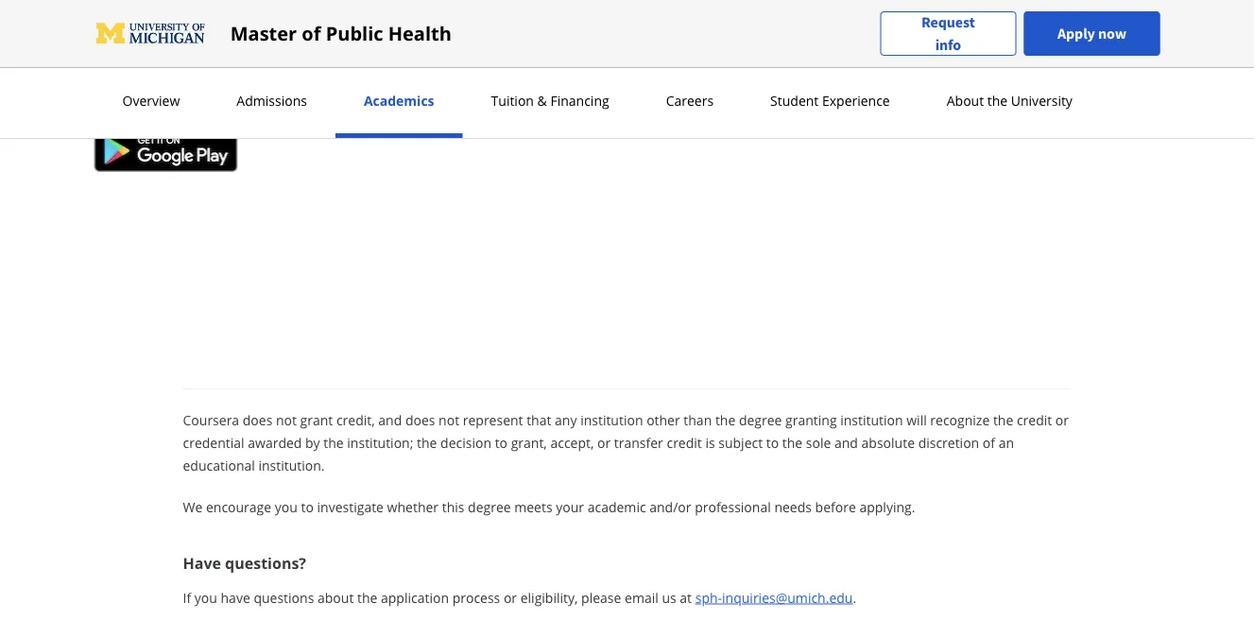 Task type: locate. For each thing, give the bounding box(es) containing it.
to
[[495, 433, 508, 451], [766, 433, 779, 451], [301, 498, 314, 516]]

credit right recognize on the bottom
[[1017, 411, 1052, 429]]

have
[[221, 588, 250, 606]]

master
[[230, 20, 297, 46]]

this
[[442, 498, 465, 516]]

and
[[378, 411, 402, 429], [835, 433, 858, 451]]

info
[[936, 35, 961, 54]]

1 horizontal spatial degree
[[739, 411, 782, 429]]

institution;
[[347, 433, 413, 451]]

&
[[537, 92, 547, 110]]

about the university link
[[941, 92, 1078, 110]]

whether
[[387, 498, 439, 516]]

1 vertical spatial degree
[[468, 498, 511, 516]]

apply now button
[[1024, 11, 1160, 56]]

about the university
[[947, 92, 1073, 110]]

discretion
[[918, 433, 979, 451]]

does
[[243, 411, 273, 429], [405, 411, 435, 429]]

.
[[853, 588, 857, 606]]

the
[[988, 92, 1008, 110], [715, 411, 736, 429], [993, 411, 1014, 429], [324, 433, 344, 451], [417, 433, 437, 451], [782, 433, 803, 451], [357, 588, 377, 606]]

of left an
[[983, 433, 995, 451]]

application
[[381, 588, 449, 606]]

0 horizontal spatial of
[[302, 20, 321, 46]]

overview
[[122, 92, 180, 110]]

admissions
[[237, 92, 307, 110]]

than
[[684, 411, 712, 429]]

0 horizontal spatial or
[[504, 588, 517, 606]]

degree up subject on the bottom of page
[[739, 411, 782, 429]]

0 horizontal spatial institution
[[580, 411, 643, 429]]

2 not from the left
[[439, 411, 459, 429]]

2 vertical spatial or
[[504, 588, 517, 606]]

0 vertical spatial of
[[302, 20, 321, 46]]

master of public health
[[230, 20, 452, 46]]

of left public
[[302, 20, 321, 46]]

by
[[305, 433, 320, 451]]

request info
[[922, 13, 975, 54]]

1 horizontal spatial credit
[[1017, 411, 1052, 429]]

grant,
[[511, 433, 547, 451]]

does up institution;
[[405, 411, 435, 429]]

have questions?
[[183, 553, 306, 573]]

not up awarded
[[276, 411, 297, 429]]

1 does from the left
[[243, 411, 273, 429]]

process
[[452, 588, 500, 606]]

any
[[555, 411, 577, 429]]

the left decision
[[417, 433, 437, 451]]

university
[[1011, 92, 1073, 110]]

institution
[[580, 411, 643, 429], [841, 411, 903, 429]]

decision
[[441, 433, 492, 451]]

1 vertical spatial and
[[835, 433, 858, 451]]

credit left is
[[667, 433, 702, 451]]

is
[[706, 433, 715, 451]]

0 vertical spatial or
[[1056, 411, 1069, 429]]

request info button
[[880, 11, 1017, 56]]

credit
[[1017, 411, 1052, 429], [667, 433, 702, 451]]

at
[[680, 588, 692, 606]]

you right if
[[195, 588, 217, 606]]

0 vertical spatial degree
[[739, 411, 782, 429]]

you down institution.
[[275, 498, 298, 516]]

if
[[183, 588, 191, 606]]

1 vertical spatial you
[[195, 588, 217, 606]]

and right the sole
[[835, 433, 858, 451]]

sph-inquiries@umich.edu link
[[695, 588, 853, 606]]

of
[[302, 20, 321, 46], [983, 433, 995, 451]]

institution up absolute in the bottom right of the page
[[841, 411, 903, 429]]

coursera does not grant credit, and does not represent that any institution other than the degree granting institution will recognize the credit or credential awarded by the institution; the decision to grant, accept, or transfer credit is subject to the sole and absolute discretion of an educational institution.
[[183, 411, 1069, 474]]

0 horizontal spatial you
[[195, 588, 217, 606]]

and up institution;
[[378, 411, 402, 429]]

does up awarded
[[243, 411, 273, 429]]

2 horizontal spatial or
[[1056, 411, 1069, 429]]

1 horizontal spatial of
[[983, 433, 995, 451]]

1 vertical spatial of
[[983, 433, 995, 451]]

careers
[[666, 92, 714, 110]]

an
[[999, 433, 1014, 451]]

0 horizontal spatial and
[[378, 411, 402, 429]]

or
[[1056, 411, 1069, 429], [597, 433, 611, 451], [504, 588, 517, 606]]

1 horizontal spatial to
[[495, 433, 508, 451]]

0 vertical spatial credit
[[1017, 411, 1052, 429]]

coursera
[[183, 411, 239, 429]]

0 horizontal spatial credit
[[667, 433, 702, 451]]

get it on google play image
[[94, 130, 238, 172]]

degree
[[739, 411, 782, 429], [468, 498, 511, 516]]

have
[[183, 553, 221, 573]]

1 institution from the left
[[580, 411, 643, 429]]

0 horizontal spatial not
[[276, 411, 297, 429]]

1 horizontal spatial does
[[405, 411, 435, 429]]

to left investigate
[[301, 498, 314, 516]]

admissions link
[[231, 92, 313, 110]]

health
[[388, 20, 452, 46]]

0 vertical spatial and
[[378, 411, 402, 429]]

not up decision
[[439, 411, 459, 429]]

investigate
[[317, 498, 384, 516]]

to right subject on the bottom of page
[[766, 433, 779, 451]]

that
[[527, 411, 551, 429]]

meets
[[514, 498, 553, 516]]

request
[[922, 13, 975, 32]]

1 horizontal spatial or
[[597, 433, 611, 451]]

tuition
[[491, 92, 534, 110]]

questions
[[254, 588, 314, 606]]

institution up transfer
[[580, 411, 643, 429]]

student experience
[[770, 92, 890, 110]]

0 horizontal spatial does
[[243, 411, 273, 429]]

1 horizontal spatial not
[[439, 411, 459, 429]]

1 horizontal spatial you
[[275, 498, 298, 516]]

1 horizontal spatial institution
[[841, 411, 903, 429]]

1 not from the left
[[276, 411, 297, 429]]

to down "represent"
[[495, 433, 508, 451]]

tuition & financing link
[[485, 92, 615, 110]]

credit,
[[336, 411, 375, 429]]

you
[[275, 498, 298, 516], [195, 588, 217, 606]]

questions?
[[225, 553, 306, 573]]

degree right this
[[468, 498, 511, 516]]



Task type: vqa. For each thing, say whether or not it's contained in the screenshot.
of
yes



Task type: describe. For each thing, give the bounding box(es) containing it.
grant
[[300, 411, 333, 429]]

financing
[[551, 92, 609, 110]]

degree inside the coursera does not grant credit, and does not represent that any institution other than the degree granting institution will recognize the credit or credential awarded by the institution; the decision to grant, accept, or transfer credit is subject to the sole and absolute discretion of an educational institution.
[[739, 411, 782, 429]]

other
[[647, 411, 680, 429]]

accept,
[[551, 433, 594, 451]]

will
[[907, 411, 927, 429]]

1 vertical spatial credit
[[667, 433, 702, 451]]

university of michigan image
[[94, 18, 208, 49]]

institution.
[[258, 456, 325, 474]]

student experience link
[[765, 92, 896, 110]]

sole
[[806, 433, 831, 451]]

0 vertical spatial you
[[275, 498, 298, 516]]

0 horizontal spatial to
[[301, 498, 314, 516]]

download on the app store image
[[94, 0, 238, 34]]

we
[[183, 498, 203, 516]]

the up subject on the bottom of page
[[715, 411, 736, 429]]

1 vertical spatial or
[[597, 433, 611, 451]]

careers link
[[660, 92, 719, 110]]

granting
[[786, 411, 837, 429]]

1 horizontal spatial and
[[835, 433, 858, 451]]

we encourage you to investigate whether this degree meets your academic and/or professional needs before applying.
[[183, 498, 915, 516]]

now
[[1098, 24, 1127, 43]]

educational
[[183, 456, 255, 474]]

before
[[815, 498, 856, 516]]

academics
[[364, 92, 434, 110]]

transfer
[[614, 433, 663, 451]]

email
[[625, 588, 659, 606]]

subject
[[719, 433, 763, 451]]

represent
[[463, 411, 523, 429]]

awarded
[[248, 433, 302, 451]]

if you have questions about the application process or eligibility, please email us at sph-inquiries@umich.edu .
[[183, 588, 857, 606]]

absolute
[[862, 433, 915, 451]]

experience
[[822, 92, 890, 110]]

overview link
[[117, 92, 186, 110]]

the left the sole
[[782, 433, 803, 451]]

academics link
[[358, 92, 440, 110]]

please
[[581, 588, 621, 606]]

student
[[770, 92, 819, 110]]

eligibility,
[[521, 588, 578, 606]]

2 institution from the left
[[841, 411, 903, 429]]

and/or
[[650, 498, 691, 516]]

about
[[947, 92, 984, 110]]

the right by
[[324, 433, 344, 451]]

apply now
[[1058, 24, 1127, 43]]

public
[[326, 20, 383, 46]]

inquiries@umich.edu
[[722, 588, 853, 606]]

us
[[662, 588, 677, 606]]

the up an
[[993, 411, 1014, 429]]

professional
[[695, 498, 771, 516]]

your
[[556, 498, 584, 516]]

2 does from the left
[[405, 411, 435, 429]]

needs
[[775, 498, 812, 516]]

the right about at the bottom left of page
[[357, 588, 377, 606]]

of inside the coursera does not grant credit, and does not represent that any institution other than the degree granting institution will recognize the credit or credential awarded by the institution; the decision to grant, accept, or transfer credit is subject to the sole and absolute discretion of an educational institution.
[[983, 433, 995, 451]]

encourage
[[206, 498, 271, 516]]

apply
[[1058, 24, 1095, 43]]

credential
[[183, 433, 244, 451]]

2 horizontal spatial to
[[766, 433, 779, 451]]

recognize
[[930, 411, 990, 429]]

academic
[[588, 498, 646, 516]]

about
[[318, 588, 354, 606]]

sph-
[[695, 588, 722, 606]]

applying.
[[860, 498, 915, 516]]

the right the about
[[988, 92, 1008, 110]]

tuition & financing
[[491, 92, 609, 110]]

0 horizontal spatial degree
[[468, 498, 511, 516]]



